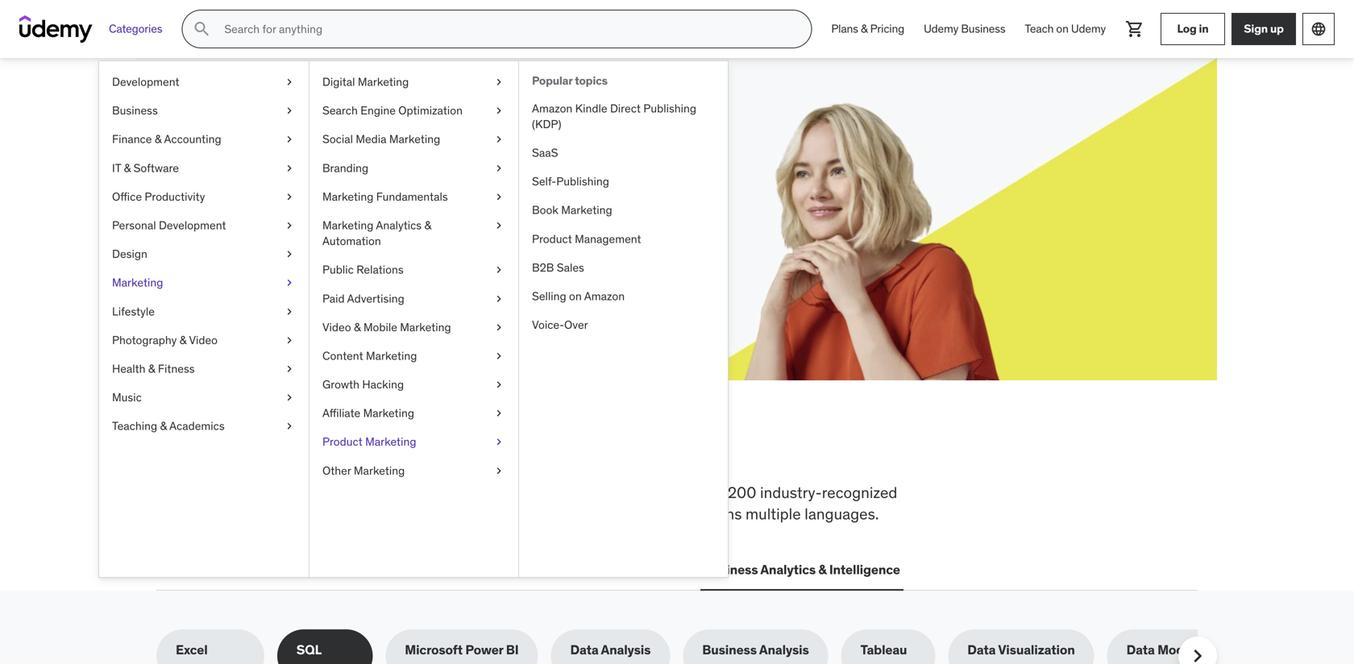 Task type: vqa. For each thing, say whether or not it's contained in the screenshot.
Web Development
yes



Task type: locate. For each thing, give the bounding box(es) containing it.
visualization
[[998, 642, 1075, 658]]

microsoft power bi
[[405, 642, 519, 658]]

xsmall image inside other marketing link
[[493, 463, 506, 479]]

udemy left "shopping cart with 0 items" image
[[1071, 22, 1106, 36]]

future
[[397, 128, 476, 162]]

1 horizontal spatial analytics
[[761, 562, 816, 578]]

data left science
[[490, 562, 519, 578]]

business inside button
[[704, 562, 758, 578]]

1 vertical spatial in
[[508, 430, 539, 472]]

photography & video
[[112, 333, 218, 347]]

our
[[253, 504, 275, 524]]

voice-over
[[532, 318, 588, 332]]

data left modeling
[[1127, 642, 1155, 658]]

music link
[[99, 383, 309, 412]]

topics
[[575, 73, 608, 88]]

analytics down fundamentals
[[376, 218, 422, 233]]

&
[[861, 22, 868, 36], [155, 132, 162, 146], [124, 161, 131, 175], [425, 218, 431, 233], [354, 320, 361, 334], [180, 333, 187, 347], [148, 362, 155, 376], [160, 419, 167, 433], [819, 562, 827, 578]]

xsmall image inside paid advertising link
[[493, 291, 506, 307]]

product up b2b sales
[[532, 232, 572, 246]]

& inside button
[[819, 562, 827, 578]]

voice-
[[532, 318, 564, 332]]

1 vertical spatial skills
[[345, 483, 379, 502]]

xsmall image inside music link
[[283, 390, 296, 406]]

finance
[[112, 132, 152, 146]]

rounded
[[431, 504, 488, 524]]

0 vertical spatial product
[[532, 232, 572, 246]]

& up 'office'
[[124, 161, 131, 175]]

analysis
[[601, 642, 651, 658], [759, 642, 809, 658]]

1 vertical spatial your
[[261, 168, 286, 185]]

1 horizontal spatial it
[[290, 562, 300, 578]]

0 horizontal spatial analysis
[[601, 642, 651, 658]]

for up 'and'
[[673, 483, 691, 502]]

& right health
[[148, 362, 155, 376]]

finance & accounting
[[112, 132, 221, 146]]

xsmall image inside video & mobile marketing 'link'
[[493, 320, 506, 335]]

marketing inside 'link'
[[400, 320, 451, 334]]

log in link
[[1161, 13, 1226, 45]]

data for data science
[[490, 562, 519, 578]]

content
[[616, 483, 669, 502]]

skills up supports
[[345, 483, 379, 502]]

for
[[292, 128, 329, 162], [673, 483, 691, 502]]

it
[[112, 161, 121, 175], [290, 562, 300, 578]]

& left intelligence
[[819, 562, 827, 578]]

1 vertical spatial it
[[290, 562, 300, 578]]

marketing down video & mobile marketing
[[366, 349, 417, 363]]

udemy
[[924, 22, 959, 36], [1071, 22, 1106, 36]]

1 vertical spatial product
[[323, 435, 363, 449]]

product
[[532, 232, 572, 246], [323, 435, 363, 449]]

including
[[515, 483, 577, 502]]

0 vertical spatial amazon
[[532, 101, 573, 116]]

xsmall image for photography & video
[[283, 332, 296, 348]]

udemy right the pricing
[[924, 22, 959, 36]]

video down lifestyle link
[[189, 333, 218, 347]]

next image
[[1185, 644, 1211, 664]]

xsmall image inside growth hacking link
[[493, 377, 506, 393]]

1 horizontal spatial analysis
[[759, 642, 809, 658]]

xsmall image inside branding link
[[493, 160, 506, 176]]

one
[[545, 430, 603, 472]]

xsmall image inside the development link
[[283, 74, 296, 90]]

& up fitness
[[180, 333, 187, 347]]

1 vertical spatial for
[[673, 483, 691, 502]]

product down 'affiliate'
[[323, 435, 363, 449]]

marketing analytics & automation link
[[310, 211, 518, 256]]

& left mobile at the left of page
[[354, 320, 361, 334]]

dec
[[305, 186, 328, 203]]

xsmall image inside lifestyle link
[[283, 304, 296, 320]]

xsmall image inside search engine optimization "link"
[[493, 103, 506, 119]]

xsmall image for search engine optimization
[[493, 103, 506, 119]]

marketing down affiliate marketing
[[365, 435, 416, 449]]

analysis for data analysis
[[601, 642, 651, 658]]

0 vertical spatial on
[[1057, 22, 1069, 36]]

public relations link
[[310, 256, 518, 284]]

covering critical workplace skills to technical topics, including prep content for over 200 industry-recognized certifications, our catalog supports well-rounded professional development and spans multiple languages.
[[156, 483, 898, 524]]

xsmall image inside digital marketing link
[[493, 74, 506, 90]]

the
[[210, 430, 261, 472]]

1 horizontal spatial udemy
[[1071, 22, 1106, 36]]

it left "certifications"
[[290, 562, 300, 578]]

xsmall image inside public relations link
[[493, 262, 506, 278]]

data visualization
[[968, 642, 1075, 658]]

skills up the workplace
[[267, 430, 354, 472]]

xsmall image inside the product marketing "link"
[[493, 434, 506, 450]]

over
[[564, 318, 588, 332]]

xsmall image inside teaching & academics link
[[283, 419, 296, 434]]

starting
[[426, 168, 472, 185]]

skills for your future expand your potential with a course. starting at just $12.99 through dec 15.
[[214, 128, 511, 203]]

udemy image
[[19, 15, 93, 43]]

tableau
[[861, 642, 907, 658]]

xsmall image inside marketing fundamentals link
[[493, 189, 506, 205]]

business for business analytics & intelligence
[[704, 562, 758, 578]]

xsmall image inside design link
[[283, 246, 296, 262]]

book marketing link
[[519, 196, 728, 225]]

xsmall image inside "finance & accounting" link
[[283, 132, 296, 147]]

marketing
[[358, 75, 409, 89], [389, 132, 440, 146], [323, 189, 374, 204], [561, 203, 612, 217], [323, 218, 374, 233], [112, 275, 163, 290], [400, 320, 451, 334], [366, 349, 417, 363], [363, 406, 414, 421], [365, 435, 416, 449], [354, 463, 405, 478]]

teach
[[1025, 22, 1054, 36]]

amazon up (kdp)
[[532, 101, 573, 116]]

popular
[[532, 73, 573, 88]]

in
[[1199, 21, 1209, 36], [508, 430, 539, 472]]

0 horizontal spatial it
[[112, 161, 121, 175]]

xsmall image
[[283, 74, 296, 90], [493, 103, 506, 119], [493, 132, 506, 147], [283, 189, 296, 205], [493, 189, 506, 205], [493, 218, 506, 233], [493, 262, 506, 278], [493, 291, 506, 307], [283, 332, 296, 348], [283, 361, 296, 377], [493, 377, 506, 393], [283, 390, 296, 406], [283, 419, 296, 434]]

to
[[383, 483, 397, 502]]

engine
[[361, 103, 396, 118]]

development down categories dropdown button
[[112, 75, 179, 89]]

business for business analysis
[[703, 642, 757, 658]]

1 vertical spatial amazon
[[584, 289, 625, 304]]

1 horizontal spatial your
[[334, 128, 392, 162]]

pricing
[[870, 22, 905, 36]]

15.
[[331, 186, 347, 203]]

1 horizontal spatial in
[[1199, 21, 1209, 36]]

marketing down search engine optimization "link"
[[389, 132, 440, 146]]

development inside personal development link
[[159, 218, 226, 233]]

business
[[961, 22, 1006, 36], [112, 103, 158, 118], [704, 562, 758, 578], [703, 642, 757, 658]]

marketing fundamentals
[[323, 189, 448, 204]]

0 horizontal spatial your
[[261, 168, 286, 185]]

analytics down the 'multiple'
[[761, 562, 816, 578]]

selling
[[532, 289, 567, 304]]

0 vertical spatial development
[[112, 75, 179, 89]]

xsmall image inside photography & video link
[[283, 332, 296, 348]]

technical
[[400, 483, 462, 502]]

analytics inside button
[[761, 562, 816, 578]]

1 horizontal spatial publishing
[[644, 101, 697, 116]]

development inside the web development button
[[190, 562, 270, 578]]

0 horizontal spatial product
[[323, 435, 363, 449]]

1 analysis from the left
[[601, 642, 651, 658]]

video down the paid
[[323, 320, 351, 334]]

data inside button
[[490, 562, 519, 578]]

on inside product marketing element
[[569, 289, 582, 304]]

0 vertical spatial it
[[112, 161, 121, 175]]

xsmall image inside content marketing link
[[493, 348, 506, 364]]

data for data analysis
[[570, 642, 599, 658]]

on for amazon
[[569, 289, 582, 304]]

xsmall image for lifestyle
[[283, 304, 296, 320]]

0 horizontal spatial on
[[569, 289, 582, 304]]

on right teach
[[1057, 22, 1069, 36]]

development down office productivity link
[[159, 218, 226, 233]]

affiliate marketing link
[[310, 399, 518, 428]]

office productivity link
[[99, 183, 309, 211]]

0 vertical spatial your
[[334, 128, 392, 162]]

over
[[695, 483, 724, 502]]

0 horizontal spatial publishing
[[557, 174, 609, 189]]

0 vertical spatial for
[[292, 128, 329, 162]]

it certifications
[[290, 562, 385, 578]]

other
[[323, 463, 351, 478]]

0 horizontal spatial udemy
[[924, 22, 959, 36]]

udemy business
[[924, 22, 1006, 36]]

self-publishing
[[532, 174, 609, 189]]

2 analysis from the left
[[759, 642, 809, 658]]

your
[[334, 128, 392, 162], [261, 168, 286, 185]]

0 vertical spatial analytics
[[376, 218, 422, 233]]

choose a language image
[[1311, 21, 1327, 37]]

analytics for marketing
[[376, 218, 422, 233]]

0 vertical spatial in
[[1199, 21, 1209, 36]]

amazon kindle direct publishing (kdp) link
[[519, 94, 728, 139]]

topic filters element
[[156, 630, 1234, 664]]

xsmall image for personal development
[[283, 218, 296, 233]]

data for data modeling
[[1127, 642, 1155, 658]]

it up 'office'
[[112, 161, 121, 175]]

1 horizontal spatial product
[[532, 232, 572, 246]]

& right plans
[[861, 22, 868, 36]]

office productivity
[[112, 189, 205, 204]]

xsmall image for finance & accounting
[[283, 132, 296, 147]]

1 vertical spatial development
[[159, 218, 226, 233]]

plans & pricing
[[832, 22, 905, 36]]

& for pricing
[[861, 22, 868, 36]]

analytics inside marketing analytics & automation
[[376, 218, 422, 233]]

0 horizontal spatial video
[[189, 333, 218, 347]]

& right teaching
[[160, 419, 167, 433]]

log
[[1178, 21, 1197, 36]]

xsmall image inside health & fitness link
[[283, 361, 296, 377]]

xsmall image for marketing fundamentals
[[493, 189, 506, 205]]

xsmall image inside marketing link
[[283, 275, 296, 291]]

data left visualization
[[968, 642, 996, 658]]

1 vertical spatial analytics
[[761, 562, 816, 578]]

marketing inside "link"
[[365, 435, 416, 449]]

it & software link
[[99, 154, 309, 183]]

automation
[[323, 234, 381, 248]]

0 horizontal spatial analytics
[[376, 218, 422, 233]]

xsmall image inside social media marketing link
[[493, 132, 506, 147]]

1 horizontal spatial on
[[1057, 22, 1069, 36]]

relations
[[357, 263, 404, 277]]

product marketing element
[[518, 61, 728, 577]]

2 vertical spatial development
[[190, 562, 270, 578]]

& inside 'link'
[[354, 320, 361, 334]]

in right log
[[1199, 21, 1209, 36]]

& right the finance
[[155, 132, 162, 146]]

marketing up product management
[[561, 203, 612, 217]]

development right web
[[190, 562, 270, 578]]

voice-over link
[[519, 311, 728, 340]]

xsmall image inside personal development link
[[283, 218, 296, 233]]

marketing up automation
[[323, 218, 374, 233]]

b2b sales link
[[519, 253, 728, 282]]

data right "bi"
[[570, 642, 599, 658]]

product marketing
[[323, 435, 416, 449]]

data science
[[490, 562, 569, 578]]

analysis for business analysis
[[759, 642, 809, 658]]

1 vertical spatial on
[[569, 289, 582, 304]]

xsmall image inside office productivity link
[[283, 189, 296, 205]]

publishing right direct
[[644, 101, 697, 116]]

and
[[672, 504, 698, 524]]

bi
[[506, 642, 519, 658]]

0 horizontal spatial for
[[292, 128, 329, 162]]

modeling
[[1158, 642, 1214, 658]]

plans & pricing link
[[822, 10, 914, 48]]

business inside topic filters element
[[703, 642, 757, 658]]

publishing inside amazon kindle direct publishing (kdp)
[[644, 101, 697, 116]]

xsmall image inside it & software link
[[283, 160, 296, 176]]

product inside "link"
[[323, 435, 363, 449]]

publishing up book marketing
[[557, 174, 609, 189]]

marketing up "to"
[[354, 463, 405, 478]]

xsmall image inside marketing analytics & automation link
[[493, 218, 506, 233]]

on right selling
[[569, 289, 582, 304]]

0 horizontal spatial amazon
[[532, 101, 573, 116]]

& down marketing fundamentals link
[[425, 218, 431, 233]]

0 vertical spatial publishing
[[644, 101, 697, 116]]

photography & video link
[[99, 326, 309, 355]]

product management link
[[519, 225, 728, 253]]

xsmall image for growth hacking
[[493, 377, 506, 393]]

marketing down hacking
[[363, 406, 414, 421]]

direct
[[610, 101, 641, 116]]

data analysis
[[570, 642, 651, 658]]

it inside button
[[290, 562, 300, 578]]

xsmall image inside business link
[[283, 103, 296, 119]]

for up potential
[[292, 128, 329, 162]]

content marketing link
[[310, 342, 518, 371]]

amazon down b2b sales link
[[584, 289, 625, 304]]

intelligence
[[830, 562, 900, 578]]

xsmall image inside affiliate marketing link
[[493, 406, 506, 421]]

1 horizontal spatial for
[[673, 483, 691, 502]]

management
[[575, 232, 641, 246]]

xsmall image
[[493, 74, 506, 90], [283, 103, 296, 119], [283, 132, 296, 147], [283, 160, 296, 176], [493, 160, 506, 176], [283, 218, 296, 233], [283, 246, 296, 262], [283, 275, 296, 291], [283, 304, 296, 320], [493, 320, 506, 335], [493, 348, 506, 364], [493, 406, 506, 421], [493, 434, 506, 450], [493, 463, 506, 479]]

communication button
[[585, 551, 688, 590]]

1 horizontal spatial video
[[323, 320, 351, 334]]

self-publishing link
[[519, 167, 728, 196]]

search engine optimization
[[323, 103, 463, 118]]

in up including
[[508, 430, 539, 472]]

popular topics
[[532, 73, 608, 88]]

amazon inside amazon kindle direct publishing (kdp)
[[532, 101, 573, 116]]

marketing down paid advertising link
[[400, 320, 451, 334]]

product marketing link
[[310, 428, 518, 457]]



Task type: describe. For each thing, give the bounding box(es) containing it.
leadership button
[[401, 551, 474, 590]]

self-
[[532, 174, 557, 189]]

growth hacking link
[[310, 371, 518, 399]]

professional
[[492, 504, 576, 524]]

xsmall image for health & fitness
[[283, 361, 296, 377]]

finance & accounting link
[[99, 125, 309, 154]]

it certifications button
[[286, 551, 388, 590]]

& inside marketing analytics & automation
[[425, 218, 431, 233]]

development for web
[[190, 562, 270, 578]]

affiliate marketing
[[323, 406, 414, 421]]

covering
[[156, 483, 218, 502]]

& for software
[[124, 161, 131, 175]]

product for product management
[[532, 232, 572, 246]]

$12.99
[[214, 186, 254, 203]]

xsmall image for public relations
[[493, 262, 506, 278]]

xsmall image for it & software
[[283, 160, 296, 176]]

teaching & academics
[[112, 419, 225, 433]]

languages.
[[805, 504, 879, 524]]

log in
[[1178, 21, 1209, 36]]

analytics for business
[[761, 562, 816, 578]]

xsmall image for marketing
[[283, 275, 296, 291]]

supports
[[333, 504, 394, 524]]

0 horizontal spatial in
[[508, 430, 539, 472]]

udemy business link
[[914, 10, 1016, 48]]

selling on amazon
[[532, 289, 625, 304]]

categories button
[[99, 10, 172, 48]]

recognized
[[822, 483, 898, 502]]

sales
[[557, 260, 584, 275]]

marketing up lifestyle
[[112, 275, 163, 290]]

it for it certifications
[[290, 562, 300, 578]]

& for academics
[[160, 419, 167, 433]]

marketing up "engine"
[[358, 75, 409, 89]]

business for business
[[112, 103, 158, 118]]

growth
[[323, 377, 360, 392]]

all the skills you need in one place
[[156, 430, 693, 472]]

2 udemy from the left
[[1071, 22, 1106, 36]]

plans
[[832, 22, 859, 36]]

web development
[[160, 562, 270, 578]]

xsmall image for design
[[283, 246, 296, 262]]

categories
[[109, 22, 162, 36]]

health
[[112, 362, 146, 376]]

business analytics & intelligence
[[704, 562, 900, 578]]

1 udemy from the left
[[924, 22, 959, 36]]

development for personal
[[159, 218, 226, 233]]

excel
[[176, 642, 208, 658]]

book marketing
[[532, 203, 612, 217]]

marketing inside marketing analytics & automation
[[323, 218, 374, 233]]

it for it & software
[[112, 161, 121, 175]]

sign up link
[[1232, 13, 1297, 45]]

personal development link
[[99, 211, 309, 240]]

xsmall image for marketing analytics & automation
[[493, 218, 506, 233]]

data for data visualization
[[968, 642, 996, 658]]

xsmall image for music
[[283, 390, 296, 406]]

on for udemy
[[1057, 22, 1069, 36]]

personal development
[[112, 218, 226, 233]]

expand
[[214, 168, 258, 185]]

& for mobile
[[354, 320, 361, 334]]

teaching
[[112, 419, 157, 433]]

place
[[609, 430, 693, 472]]

submit search image
[[192, 19, 212, 39]]

xsmall image for teaching & academics
[[283, 419, 296, 434]]

0 vertical spatial skills
[[267, 430, 354, 472]]

digital marketing
[[323, 75, 409, 89]]

multiple
[[746, 504, 801, 524]]

xsmall image for video & mobile marketing
[[493, 320, 506, 335]]

video inside 'link'
[[323, 320, 351, 334]]

other marketing
[[323, 463, 405, 478]]

leadership
[[404, 562, 471, 578]]

a
[[370, 168, 377, 185]]

xsmall image for business
[[283, 103, 296, 119]]

xsmall image for digital marketing
[[493, 74, 506, 90]]

& for fitness
[[148, 362, 155, 376]]

book
[[532, 203, 559, 217]]

web
[[160, 562, 187, 578]]

Search for anything text field
[[221, 15, 792, 43]]

social media marketing
[[323, 132, 440, 146]]

marketing fundamentals link
[[310, 183, 518, 211]]

lifestyle
[[112, 304, 155, 319]]

up
[[1271, 21, 1284, 36]]

for inside skills for your future expand your potential with a course. starting at just $12.99 through dec 15.
[[292, 128, 329, 162]]

xsmall image for social media marketing
[[493, 132, 506, 147]]

& for video
[[180, 333, 187, 347]]

critical
[[221, 483, 267, 502]]

branding link
[[310, 154, 518, 183]]

industry-
[[760, 483, 822, 502]]

certifications,
[[156, 504, 249, 524]]

digital
[[323, 75, 355, 89]]

health & fitness link
[[99, 355, 309, 383]]

shopping cart with 0 items image
[[1126, 19, 1145, 39]]

xsmall image for paid advertising
[[493, 291, 506, 307]]

(kdp)
[[532, 117, 562, 131]]

branding
[[323, 161, 369, 175]]

through
[[256, 186, 302, 203]]

data science button
[[487, 551, 573, 590]]

saas
[[532, 146, 558, 160]]

video & mobile marketing link
[[310, 313, 518, 342]]

productivity
[[145, 189, 205, 204]]

xsmall image for other marketing
[[493, 463, 506, 479]]

workplace
[[271, 483, 341, 502]]

teach on udemy
[[1025, 22, 1106, 36]]

prep
[[581, 483, 612, 502]]

& for accounting
[[155, 132, 162, 146]]

search engine optimization link
[[310, 96, 518, 125]]

power
[[466, 642, 503, 658]]

advertising
[[347, 291, 405, 306]]

office
[[112, 189, 142, 204]]

business analysis
[[703, 642, 809, 658]]

mobile
[[364, 320, 397, 334]]

xsmall image for office productivity
[[283, 189, 296, 205]]

xsmall image for development
[[283, 74, 296, 90]]

social
[[323, 132, 353, 146]]

1 horizontal spatial amazon
[[584, 289, 625, 304]]

skills inside covering critical workplace skills to technical topics, including prep content for over 200 industry-recognized certifications, our catalog supports well-rounded professional development and spans multiple languages.
[[345, 483, 379, 502]]

teaching & academics link
[[99, 412, 309, 441]]

selling on amazon link
[[519, 282, 728, 311]]

marketing down with
[[323, 189, 374, 204]]

design
[[112, 247, 147, 261]]

for inside covering critical workplace skills to technical topics, including prep content for over 200 industry-recognized certifications, our catalog supports well-rounded professional development and spans multiple languages.
[[673, 483, 691, 502]]

xsmall image for product marketing
[[493, 434, 506, 450]]

xsmall image for affiliate marketing
[[493, 406, 506, 421]]

xsmall image for content marketing
[[493, 348, 506, 364]]

sql
[[297, 642, 322, 658]]

saas link
[[519, 139, 728, 167]]

well-
[[398, 504, 431, 524]]

paid advertising link
[[310, 284, 518, 313]]

communication
[[589, 562, 684, 578]]

health & fitness
[[112, 362, 195, 376]]

xsmall image for branding
[[493, 160, 506, 176]]

sign up
[[1244, 21, 1284, 36]]

product for product marketing
[[323, 435, 363, 449]]

1 vertical spatial publishing
[[557, 174, 609, 189]]

at
[[475, 168, 486, 185]]



